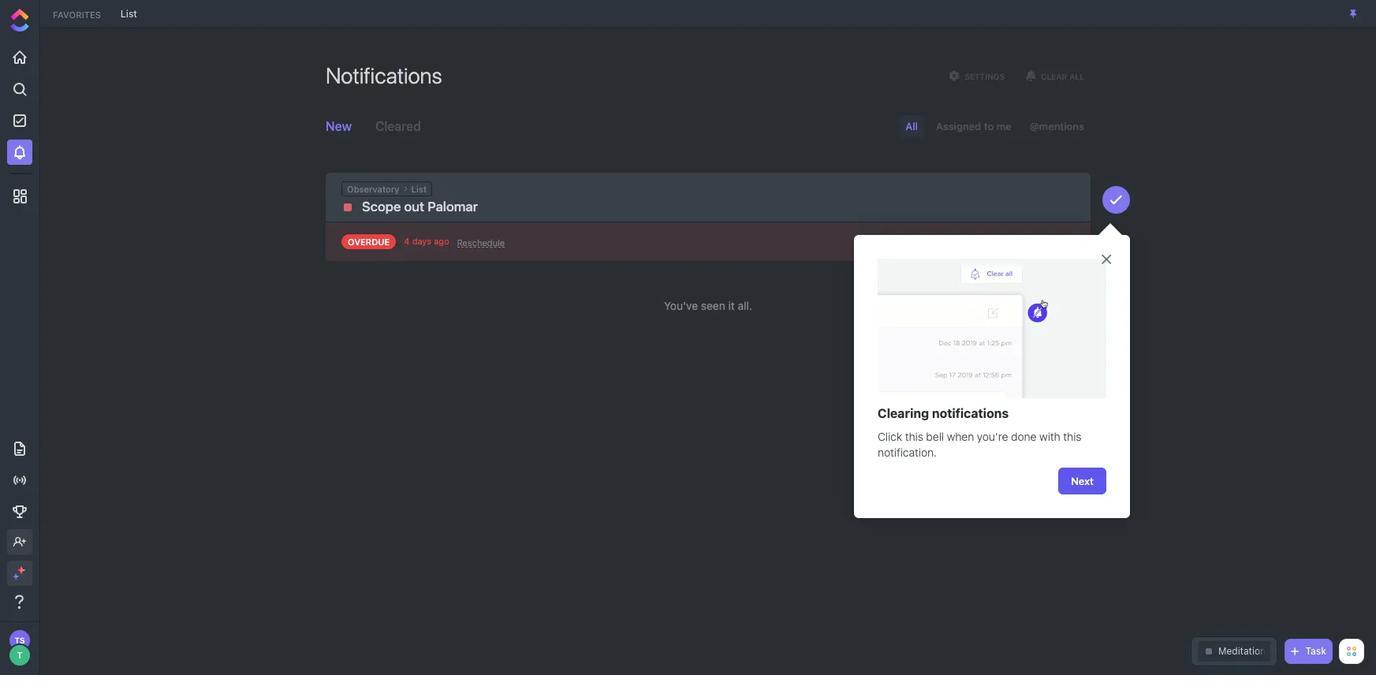 Task type: vqa. For each thing, say whether or not it's contained in the screenshot.
The It
yes



Task type: describe. For each thing, give the bounding box(es) containing it.
click
[[878, 430, 902, 443]]

next
[[1071, 475, 1094, 488]]

sparkle svg 1 image
[[17, 566, 25, 574]]

t
[[17, 650, 23, 660]]

click this bell when you're done with this notification.
[[878, 430, 1085, 459]]

0 horizontal spatial list
[[121, 7, 137, 19]]

out
[[404, 199, 424, 215]]

assigned
[[936, 120, 981, 132]]

clear all
[[1041, 72, 1085, 81]]

palomar
[[428, 199, 478, 215]]

you've
[[664, 299, 698, 312]]

cleared
[[376, 119, 421, 133]]

sparkle svg 2 image
[[13, 573, 19, 579]]

4
[[404, 236, 410, 246]]

0 horizontal spatial list link
[[113, 7, 145, 19]]

with
[[1040, 430, 1061, 443]]

observatory
[[347, 184, 400, 194]]

observatory link
[[347, 184, 400, 194]]

settings
[[965, 72, 1005, 81]]

task
[[1306, 645, 1327, 657]]

you've seen it all.
[[664, 299, 752, 312]]

4 days ago reschedule
[[404, 236, 505, 247]]

clearing
[[878, 406, 929, 420]]

overdue
[[348, 237, 390, 247]]

×
[[1100, 247, 1113, 269]]

ago
[[434, 236, 449, 246]]

settings button
[[944, 66, 1009, 85]]

bell
[[926, 430, 944, 443]]

ts t
[[15, 636, 25, 660]]

1 horizontal spatial list
[[411, 184, 427, 194]]

me
[[997, 120, 1012, 132]]

1 this from the left
[[905, 430, 924, 443]]

scope out palomar
[[362, 199, 478, 215]]



Task type: locate. For each thing, give the bounding box(es) containing it.
notifications
[[932, 406, 1009, 420]]

days
[[412, 236, 432, 246]]

assigned to me
[[936, 120, 1012, 132]]

scope out palomar link
[[342, 196, 991, 218]]

list link right favorites
[[113, 7, 145, 19]]

favorites
[[53, 9, 101, 19]]

to
[[984, 120, 994, 132]]

list right favorites
[[121, 7, 137, 19]]

list link
[[113, 7, 145, 19], [411, 184, 427, 194]]

0 horizontal spatial this
[[905, 430, 924, 443]]

clear
[[1041, 72, 1067, 81]]

list
[[121, 7, 137, 19], [411, 184, 427, 194]]

you're
[[977, 430, 1009, 443]]

0 vertical spatial list
[[121, 7, 137, 19]]

list up scope out palomar
[[411, 184, 427, 194]]

scope
[[362, 199, 401, 215]]

1 horizontal spatial list link
[[411, 184, 427, 194]]

0 vertical spatial list link
[[113, 7, 145, 19]]

× dialog
[[854, 235, 1130, 519]]

1 vertical spatial list
[[411, 184, 427, 194]]

all
[[1070, 72, 1085, 81]]

next button
[[1059, 468, 1107, 495]]

when
[[947, 430, 974, 443]]

it
[[728, 299, 735, 312]]

@mentions
[[1030, 120, 1085, 132]]

done
[[1011, 430, 1037, 443]]

reschedule
[[457, 237, 505, 247]]

2 this from the left
[[1064, 430, 1082, 443]]

× button
[[1100, 247, 1113, 269]]

seen
[[701, 299, 725, 312]]

1 horizontal spatial this
[[1064, 430, 1082, 443]]

1 vertical spatial list link
[[411, 184, 427, 194]]

ts
[[15, 636, 25, 645]]

notifications
[[326, 62, 442, 88]]

this
[[905, 430, 924, 443], [1064, 430, 1082, 443]]

all.
[[738, 299, 752, 312]]

notification.
[[878, 445, 937, 459]]

this up the notification.
[[905, 430, 924, 443]]

all
[[906, 120, 918, 132]]

list link up scope out palomar
[[411, 184, 427, 194]]

clearing notifications
[[878, 406, 1009, 420]]

new
[[326, 119, 352, 133]]

this right 'with'
[[1064, 430, 1082, 443]]



